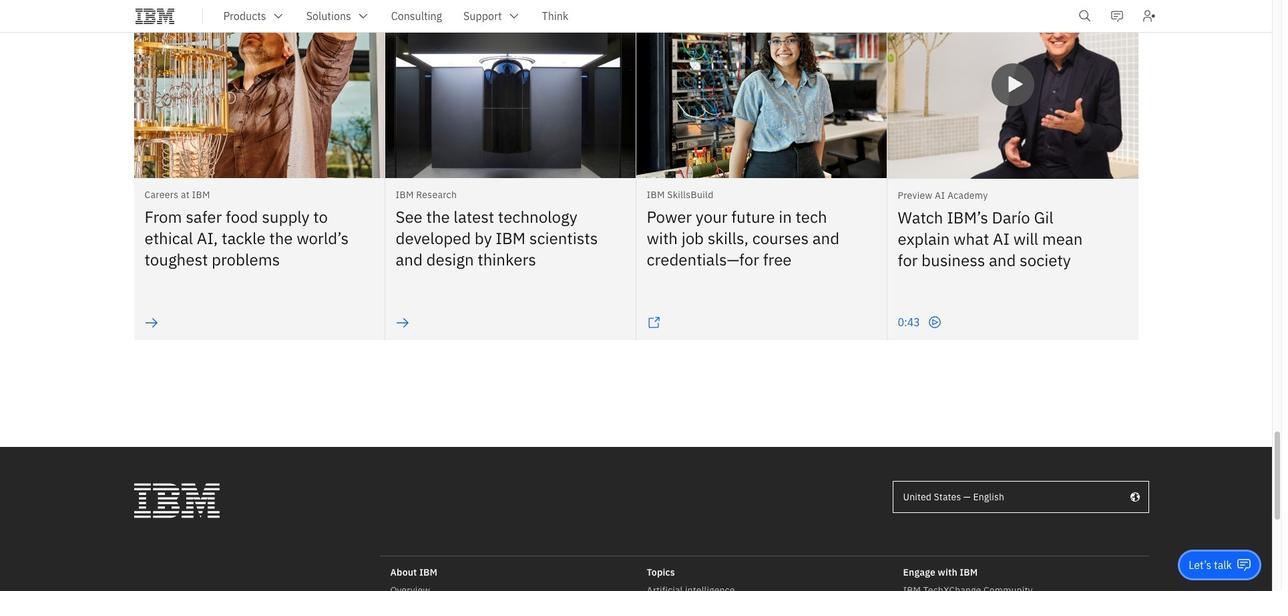 Task type: vqa. For each thing, say whether or not it's contained in the screenshot.
Your privacy choices element
no



Task type: describe. For each thing, give the bounding box(es) containing it.
let's talk element
[[1189, 558, 1232, 573]]



